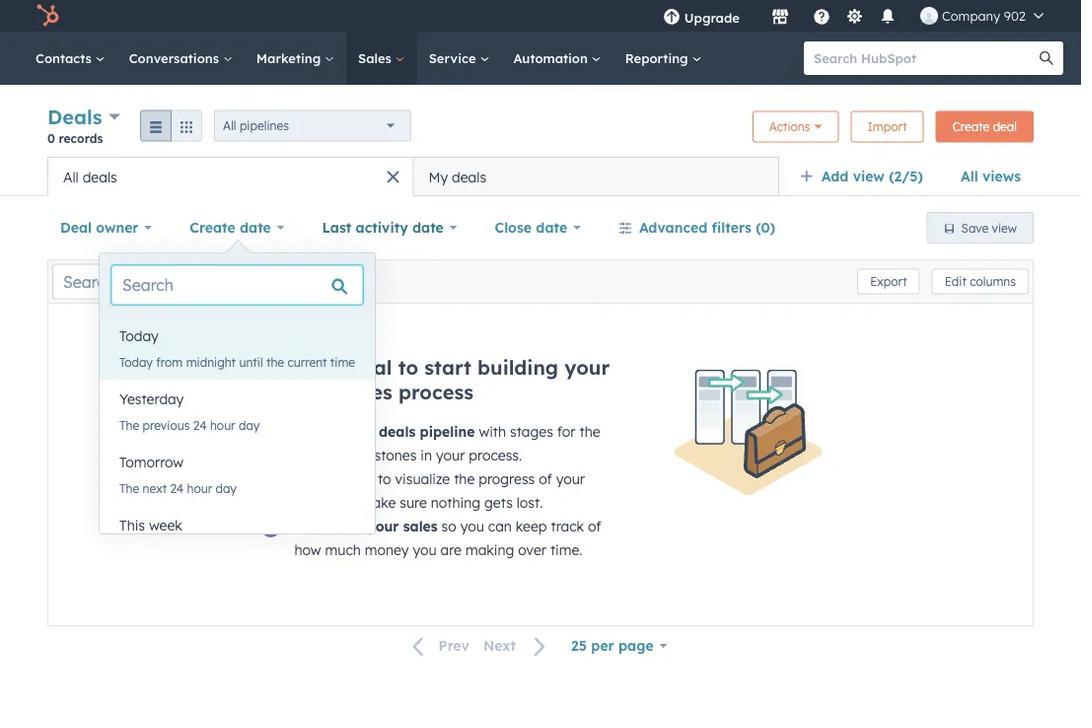 Task type: locate. For each thing, give the bounding box(es) containing it.
save view
[[962, 221, 1017, 235]]

pagination navigation
[[401, 633, 559, 660]]

2 vertical spatial sales
[[403, 518, 438, 535]]

1 vertical spatial to
[[378, 471, 391, 488]]

date for close date
[[536, 219, 568, 236]]

edit columns button
[[932, 269, 1029, 295]]

0 vertical spatial create
[[953, 119, 990, 134]]

add view (2/5) button
[[787, 157, 948, 196]]

deals down records
[[83, 168, 117, 186]]

deal inside create a deal to start building your winning sales process
[[349, 355, 392, 380]]

0 vertical spatial day
[[239, 418, 260, 433]]

my deals button
[[413, 157, 779, 196]]

advanced filters (0)
[[639, 219, 776, 236]]

notifications image
[[879, 9, 897, 27]]

sales down "sure"
[[403, 518, 438, 535]]

your right up
[[343, 423, 375, 441]]

0 vertical spatial 24
[[193, 418, 207, 433]]

1 horizontal spatial you
[[461, 518, 484, 535]]

the
[[119, 418, 139, 433], [119, 481, 139, 496]]

1 vertical spatial create
[[190, 219, 236, 236]]

0 vertical spatial view
[[853, 168, 885, 185]]

create down the all deals button
[[190, 219, 236, 236]]

the for tomorrow
[[119, 481, 139, 496]]

today left from
[[119, 355, 153, 370]]

report on your sales
[[295, 518, 438, 535]]

automation
[[514, 50, 592, 66]]

day up tomorrow 'button'
[[239, 418, 260, 433]]

day inside tomorrow the next 24 hour day
[[216, 481, 237, 496]]

today
[[119, 328, 159, 345], [119, 355, 153, 370]]

24 right next
[[170, 481, 184, 496]]

all deals
[[63, 168, 117, 186]]

views
[[983, 168, 1021, 185]]

view inside popup button
[[853, 168, 885, 185]]

of up lost.
[[539, 471, 552, 488]]

0 vertical spatial the
[[119, 418, 139, 433]]

0 horizontal spatial the
[[266, 355, 284, 370]]

1 vertical spatial you
[[413, 542, 437, 559]]

0 horizontal spatial deal
[[349, 355, 392, 380]]

pipeline
[[420, 423, 475, 441]]

start
[[425, 355, 472, 380]]

and
[[331, 494, 356, 512]]

deal owner
[[60, 219, 139, 236]]

view right the "add"
[[853, 168, 885, 185]]

today button
[[100, 317, 375, 356]]

0 vertical spatial hour
[[210, 418, 235, 433]]

conversations link
[[117, 32, 245, 85]]

day up this week button at the bottom
[[216, 481, 237, 496]]

view for add
[[853, 168, 885, 185]]

create left 'a'
[[259, 355, 325, 380]]

list box containing today
[[100, 317, 375, 569]]

1 horizontal spatial deal
[[993, 119, 1017, 134]]

create inside create date popup button
[[190, 219, 236, 236]]

day inside yesterday the previous 24 hour day
[[239, 418, 260, 433]]

to visualize the progress of your sales and make sure nothing gets lost.
[[295, 471, 585, 512]]

company
[[942, 7, 1001, 24]]

real-
[[295, 447, 324, 464]]

to down milestones
[[378, 471, 391, 488]]

deal right 'a'
[[349, 355, 392, 380]]

3 date from the left
[[536, 219, 568, 236]]

create for create a deal to start building your winning sales process
[[259, 355, 325, 380]]

until
[[239, 355, 263, 370]]

my
[[429, 168, 448, 186]]

0 horizontal spatial create
[[190, 219, 236, 236]]

1 horizontal spatial day
[[239, 418, 260, 433]]

1 vertical spatial deal
[[349, 355, 392, 380]]

the up nothing
[[454, 471, 475, 488]]

export button
[[858, 269, 920, 295]]

date down the all deals button
[[240, 219, 271, 236]]

of right track
[[588, 518, 602, 535]]

view for save
[[992, 221, 1017, 235]]

next
[[143, 481, 167, 496]]

0 horizontal spatial view
[[853, 168, 885, 185]]

in
[[421, 447, 432, 464]]

process
[[399, 380, 474, 405]]

your down pipeline
[[436, 447, 465, 464]]

you right so
[[461, 518, 484, 535]]

to left "start"
[[398, 355, 419, 380]]

0 horizontal spatial sales
[[295, 494, 327, 512]]

1 vertical spatial view
[[992, 221, 1017, 235]]

today up from
[[119, 328, 159, 345]]

1 the from the top
[[119, 418, 139, 433]]

pipelines
[[240, 118, 289, 133]]

next button
[[477, 634, 559, 660]]

1 vertical spatial hour
[[187, 481, 212, 496]]

create up 'all views'
[[953, 119, 990, 134]]

prev button
[[401, 634, 477, 660]]

902
[[1004, 7, 1026, 24]]

2 horizontal spatial deals
[[452, 168, 487, 186]]

activity
[[356, 219, 408, 236]]

view right save
[[992, 221, 1017, 235]]

date right close
[[536, 219, 568, 236]]

marketplaces button
[[760, 0, 801, 32]]

all left pipelines
[[223, 118, 236, 133]]

0 vertical spatial deal
[[993, 119, 1017, 134]]

0 horizontal spatial of
[[539, 471, 552, 488]]

deals for my deals
[[452, 168, 487, 186]]

tomorrow button
[[100, 443, 375, 483]]

0 vertical spatial of
[[539, 471, 552, 488]]

2 vertical spatial the
[[454, 471, 475, 488]]

1 vertical spatial of
[[588, 518, 602, 535]]

hour
[[210, 418, 235, 433], [187, 481, 212, 496]]

1 horizontal spatial of
[[588, 518, 602, 535]]

0 horizontal spatial day
[[216, 481, 237, 496]]

1 vertical spatial the
[[119, 481, 139, 496]]

24 inside tomorrow the next 24 hour day
[[170, 481, 184, 496]]

24 right previous
[[193, 418, 207, 433]]

hour right next
[[187, 481, 212, 496]]

deal up views
[[993, 119, 1017, 134]]

making
[[466, 542, 515, 559]]

you
[[461, 518, 484, 535], [413, 542, 437, 559]]

1 horizontal spatial 24
[[193, 418, 207, 433]]

reporting link
[[614, 32, 714, 85]]

all down the 0 records
[[63, 168, 79, 186]]

you left are
[[413, 542, 437, 559]]

deals right my
[[452, 168, 487, 186]]

deals up milestones
[[379, 423, 416, 441]]

0 horizontal spatial to
[[378, 471, 391, 488]]

all
[[223, 118, 236, 133], [961, 168, 979, 185], [63, 168, 79, 186]]

sales up report
[[295, 494, 327, 512]]

0 horizontal spatial all
[[63, 168, 79, 186]]

hour inside tomorrow the next 24 hour day
[[187, 481, 212, 496]]

on
[[346, 518, 363, 535]]

1 date from the left
[[240, 219, 271, 236]]

last activity date
[[322, 219, 444, 236]]

0 vertical spatial the
[[266, 355, 284, 370]]

all views
[[961, 168, 1021, 185]]

2 horizontal spatial date
[[536, 219, 568, 236]]

1 horizontal spatial all
[[223, 118, 236, 133]]

of
[[539, 471, 552, 488], [588, 518, 602, 535]]

1 vertical spatial the
[[580, 423, 601, 441]]

0 vertical spatial to
[[398, 355, 419, 380]]

date right activity
[[412, 219, 444, 236]]

hour up tomorrow 'button'
[[210, 418, 235, 433]]

sales down "time"
[[343, 380, 393, 405]]

your inside with stages for the real-life milestones in your process.
[[436, 447, 465, 464]]

last
[[322, 219, 352, 236]]

with stages for the real-life milestones in your process.
[[295, 423, 601, 464]]

create inside create a deal to start building your winning sales process
[[259, 355, 325, 380]]

all left views
[[961, 168, 979, 185]]

1 vertical spatial day
[[216, 481, 237, 496]]

24 inside yesterday the previous 24 hour day
[[193, 418, 207, 433]]

the left next
[[119, 481, 139, 496]]

1 horizontal spatial to
[[398, 355, 419, 380]]

so
[[442, 518, 457, 535]]

add
[[822, 168, 849, 185]]

set
[[295, 423, 317, 441]]

1 vertical spatial today
[[119, 355, 153, 370]]

create inside create deal button
[[953, 119, 990, 134]]

edit
[[945, 274, 967, 289]]

0 vertical spatial sales
[[343, 380, 393, 405]]

keep
[[516, 518, 547, 535]]

1 horizontal spatial sales
[[343, 380, 393, 405]]

2 date from the left
[[412, 219, 444, 236]]

the right for
[[580, 423, 601, 441]]

the inside yesterday the previous 24 hour day
[[119, 418, 139, 433]]

2 vertical spatial create
[[259, 355, 325, 380]]

the right until
[[266, 355, 284, 370]]

create a deal to start building your winning sales process
[[259, 355, 610, 405]]

1 horizontal spatial deals
[[379, 423, 416, 441]]

0 horizontal spatial date
[[240, 219, 271, 236]]

your up for
[[565, 355, 610, 380]]

upgrade image
[[663, 9, 681, 27]]

deals banner
[[47, 103, 1034, 157]]

mateo roberts image
[[921, 7, 938, 25]]

the down the yesterday
[[119, 418, 139, 433]]

2 the from the top
[[119, 481, 139, 496]]

1 horizontal spatial the
[[454, 471, 475, 488]]

group
[[140, 110, 202, 142]]

reporting
[[625, 50, 692, 66]]

1 vertical spatial sales
[[295, 494, 327, 512]]

Search search field
[[112, 265, 363, 305]]

today today from midnight until the current time
[[119, 328, 355, 370]]

all for all pipelines
[[223, 118, 236, 133]]

sales inside the to visualize the progress of your sales and make sure nothing gets lost.
[[295, 494, 327, 512]]

milestones
[[348, 447, 417, 464]]

marketing link
[[245, 32, 346, 85]]

search image
[[1040, 51, 1054, 65]]

all for all views
[[961, 168, 979, 185]]

view inside button
[[992, 221, 1017, 235]]

records
[[59, 131, 103, 146]]

sales link
[[346, 32, 417, 85]]

deals inside button
[[83, 168, 117, 186]]

2 horizontal spatial all
[[961, 168, 979, 185]]

all inside all views link
[[961, 168, 979, 185]]

close date
[[495, 219, 568, 236]]

hour for yesterday
[[210, 418, 235, 433]]

the inside tomorrow the next 24 hour day
[[119, 481, 139, 496]]

settings link
[[843, 5, 867, 26]]

all inside all pipelines popup button
[[223, 118, 236, 133]]

1 horizontal spatial date
[[412, 219, 444, 236]]

0 records
[[47, 131, 103, 146]]

list box
[[100, 317, 375, 569]]

2 horizontal spatial the
[[580, 423, 601, 441]]

gets
[[485, 494, 513, 512]]

2 horizontal spatial create
[[953, 119, 990, 134]]

yesterday the previous 24 hour day
[[119, 391, 260, 433]]

hour inside yesterday the previous 24 hour day
[[210, 418, 235, 433]]

24
[[193, 418, 207, 433], [170, 481, 184, 496]]

create for create deal
[[953, 119, 990, 134]]

1 horizontal spatial create
[[259, 355, 325, 380]]

0 horizontal spatial 24
[[170, 481, 184, 496]]

1 vertical spatial 24
[[170, 481, 184, 496]]

1 horizontal spatial view
[[992, 221, 1017, 235]]

notifications button
[[871, 0, 905, 32]]

deals inside 'button'
[[452, 168, 487, 186]]

time
[[330, 355, 355, 370]]

hubspot link
[[24, 4, 74, 28]]

all inside the all deals button
[[63, 168, 79, 186]]

menu
[[649, 0, 1058, 32]]

0 vertical spatial today
[[119, 328, 159, 345]]

your up track
[[556, 471, 585, 488]]

0 horizontal spatial deals
[[83, 168, 117, 186]]



Task type: describe. For each thing, give the bounding box(es) containing it.
menu containing company 902
[[649, 0, 1058, 32]]

last activity date button
[[309, 208, 470, 248]]

company 902
[[942, 7, 1026, 24]]

tomorrow
[[119, 454, 184, 471]]

your inside the to visualize the progress of your sales and make sure nothing gets lost.
[[556, 471, 585, 488]]

of inside the to visualize the progress of your sales and make sure nothing gets lost.
[[539, 471, 552, 488]]

building
[[478, 355, 559, 380]]

(2/5)
[[889, 168, 924, 185]]

24 for yesterday
[[193, 418, 207, 433]]

your up money
[[367, 518, 399, 535]]

deal inside button
[[993, 119, 1017, 134]]

winning
[[259, 380, 337, 405]]

can
[[488, 518, 512, 535]]

create deal button
[[936, 111, 1034, 143]]

set up your deals pipeline
[[295, 423, 475, 441]]

over
[[518, 542, 547, 559]]

25 per page
[[571, 638, 654, 655]]

sure
[[400, 494, 427, 512]]

group inside deals banner
[[140, 110, 202, 142]]

sales inside create a deal to start building your winning sales process
[[343, 380, 393, 405]]

date for create date
[[240, 219, 271, 236]]

0 vertical spatial you
[[461, 518, 484, 535]]

automation link
[[502, 32, 614, 85]]

deals for all deals
[[83, 168, 117, 186]]

save view button
[[927, 212, 1034, 244]]

make
[[360, 494, 396, 512]]

close date button
[[482, 208, 594, 248]]

24 for tomorrow
[[170, 481, 184, 496]]

settings image
[[846, 8, 864, 26]]

are
[[441, 542, 462, 559]]

your inside create a deal to start building your winning sales process
[[565, 355, 610, 380]]

track
[[551, 518, 584, 535]]

lost.
[[517, 494, 543, 512]]

actions
[[770, 119, 811, 134]]

sales
[[358, 50, 395, 66]]

2 today from the top
[[119, 355, 153, 370]]

yesterday button
[[100, 380, 375, 419]]

tomorrow the next 24 hour day
[[119, 454, 237, 496]]

create deal
[[953, 119, 1017, 134]]

all pipelines button
[[214, 110, 412, 142]]

Search HubSpot search field
[[804, 41, 1046, 75]]

save
[[962, 221, 989, 235]]

from
[[156, 355, 183, 370]]

the inside the to visualize the progress of your sales and make sure nothing gets lost.
[[454, 471, 475, 488]]

create for create date
[[190, 219, 236, 236]]

advanced filters (0) button
[[606, 208, 789, 248]]

up
[[321, 423, 339, 441]]

marketplaces image
[[772, 9, 789, 27]]

export
[[871, 274, 908, 289]]

all views link
[[948, 157, 1034, 196]]

day for tomorrow
[[216, 481, 237, 496]]

help button
[[805, 0, 839, 32]]

day for yesterday
[[239, 418, 260, 433]]

all for all deals
[[63, 168, 79, 186]]

the inside today today from midnight until the current time
[[266, 355, 284, 370]]

yesterday
[[119, 391, 184, 408]]

deal
[[60, 219, 92, 236]]

the inside with stages for the real-life milestones in your process.
[[580, 423, 601, 441]]

this week button
[[100, 506, 375, 546]]

25
[[571, 638, 587, 655]]

0 horizontal spatial you
[[413, 542, 437, 559]]

time.
[[551, 542, 583, 559]]

with
[[479, 423, 506, 441]]

this
[[119, 517, 145, 534]]

search button
[[1030, 41, 1064, 75]]

actions button
[[753, 111, 839, 143]]

a
[[331, 355, 343, 380]]

page
[[619, 638, 654, 655]]

of inside so you can keep track of how much money you are making over time.
[[588, 518, 602, 535]]

filters
[[712, 219, 752, 236]]

help image
[[813, 9, 831, 27]]

this week
[[119, 517, 182, 534]]

to inside create a deal to start building your winning sales process
[[398, 355, 419, 380]]

Search name or description search field
[[52, 264, 285, 300]]

nothing
[[431, 494, 481, 512]]

next
[[483, 638, 516, 655]]

1 today from the top
[[119, 328, 159, 345]]

service link
[[417, 32, 502, 85]]

midnight
[[186, 355, 236, 370]]

2 horizontal spatial sales
[[403, 518, 438, 535]]

import button
[[851, 111, 924, 143]]

hour for tomorrow
[[187, 481, 212, 496]]

25 per page button
[[559, 627, 680, 666]]

deals button
[[47, 103, 120, 131]]

import
[[868, 119, 908, 134]]

previous
[[143, 418, 190, 433]]

all pipelines
[[223, 118, 289, 133]]

prev
[[439, 638, 470, 655]]

so you can keep track of how much money you are making over time.
[[295, 518, 602, 559]]

my deals
[[429, 168, 487, 186]]

report
[[295, 518, 342, 535]]

life
[[324, 447, 344, 464]]

the for yesterday
[[119, 418, 139, 433]]

deal owner button
[[47, 208, 165, 248]]

to inside the to visualize the progress of your sales and make sure nothing gets lost.
[[378, 471, 391, 488]]

process.
[[469, 447, 522, 464]]

hubspot image
[[36, 4, 59, 28]]

money
[[365, 542, 409, 559]]

contacts link
[[24, 32, 117, 85]]

progress
[[479, 471, 535, 488]]

add view (2/5)
[[822, 168, 924, 185]]

for
[[557, 423, 576, 441]]

week
[[149, 517, 182, 534]]

create date
[[190, 219, 271, 236]]

much
[[325, 542, 361, 559]]



Task type: vqa. For each thing, say whether or not it's contained in the screenshot.
HubSpot icon
yes



